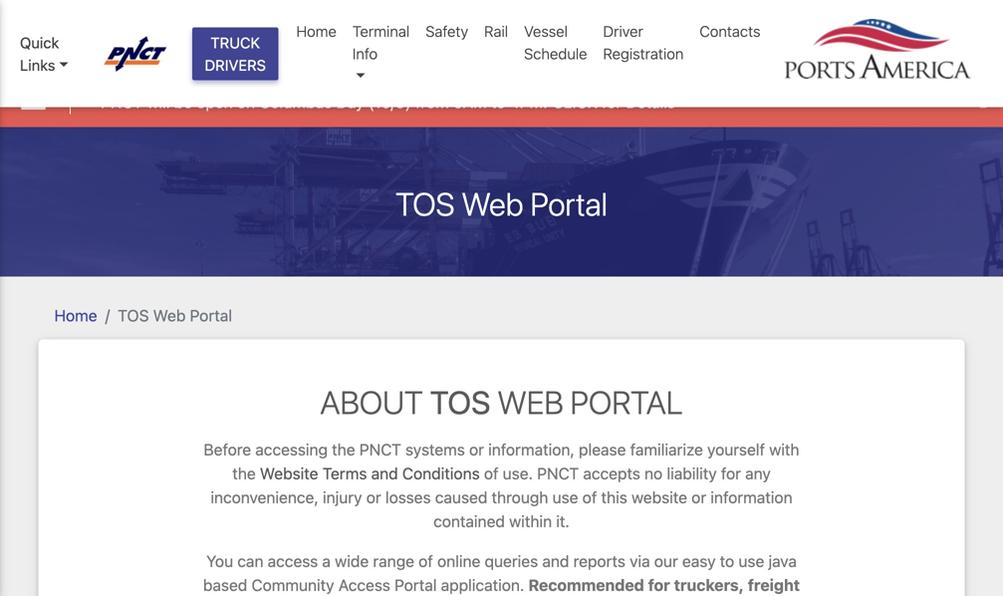 Task type: vqa. For each thing, say whether or not it's contained in the screenshot.
"Community"
yes



Task type: locate. For each thing, give the bounding box(es) containing it.
queries
[[485, 552, 538, 571]]

the
[[332, 440, 355, 459], [232, 464, 256, 483]]

or inside before accessing the pnct systems or information, please familiarize yourself with the
[[469, 440, 484, 459]]

1 horizontal spatial home link
[[289, 12, 345, 50]]

0 vertical spatial tos
[[396, 185, 455, 223]]

of right range
[[419, 552, 433, 571]]

to right 6am
[[491, 93, 506, 112]]

open
[[197, 93, 233, 112]]

the down before
[[232, 464, 256, 483]]

tos web portal
[[396, 185, 608, 223], [118, 306, 232, 325]]

0 horizontal spatial home link
[[54, 306, 97, 325]]

1 horizontal spatial to
[[720, 552, 735, 571]]

use
[[553, 488, 579, 507], [739, 552, 765, 571]]

0 vertical spatial pnct
[[101, 93, 143, 112]]

1 vertical spatial for
[[722, 464, 741, 483]]

any
[[746, 464, 771, 483]]

registration
[[604, 45, 684, 62]]

portal
[[531, 185, 608, 223], [190, 306, 232, 325], [571, 383, 683, 421], [395, 576, 437, 595]]

before accessing the pnct systems or information, please familiarize yourself with the
[[204, 440, 800, 483]]

accepts
[[583, 464, 641, 483]]

2 horizontal spatial pnct
[[537, 464, 579, 483]]

via
[[630, 552, 650, 571]]

portal inside you can access a wide range of online queries and reports via our easy to use java based community access portal application.
[[395, 576, 437, 595]]

home link
[[289, 12, 345, 50], [54, 306, 97, 325]]

or right systems
[[469, 440, 484, 459]]

driver
[[604, 22, 644, 40]]

0 vertical spatial the
[[332, 440, 355, 459]]

0 vertical spatial web
[[462, 185, 524, 223]]

for left details*
[[602, 93, 622, 112]]

this
[[602, 488, 628, 507]]

of
[[484, 464, 499, 483], [583, 488, 597, 507], [419, 552, 433, 571]]

web
[[462, 185, 524, 223], [153, 306, 186, 325], [498, 383, 564, 421]]

pnct up website terms and conditions
[[360, 440, 401, 459]]

pnct will be open on columbus day (10/9) from 6am to 4pm.*click for details* link
[[101, 90, 683, 114]]

day
[[337, 93, 364, 112]]

0 vertical spatial for
[[602, 93, 622, 112]]

losses
[[386, 488, 431, 507]]

1 vertical spatial tos
[[118, 306, 149, 325]]

1 horizontal spatial of
[[484, 464, 499, 483]]

inconvenience,
[[211, 488, 319, 507]]

1 vertical spatial to
[[720, 552, 735, 571]]

details*
[[626, 93, 683, 112]]

1 vertical spatial web
[[153, 306, 186, 325]]

0 horizontal spatial use
[[553, 488, 579, 507]]

1 vertical spatial home
[[54, 306, 97, 325]]

of left use.
[[484, 464, 499, 483]]

you can access a wide range of online queries and reports via our easy to use java based community access portal application.
[[203, 552, 797, 595]]

of left this
[[583, 488, 597, 507]]

0 horizontal spatial pnct
[[101, 93, 143, 112]]

0 vertical spatial tos web portal
[[396, 185, 608, 223]]

for down yourself
[[722, 464, 741, 483]]

terminal info link
[[345, 12, 418, 95]]

website terms and conditions
[[260, 464, 480, 483]]

tos
[[396, 185, 455, 223], [118, 306, 149, 325], [430, 383, 491, 421]]

quick links
[[20, 34, 59, 74]]

through
[[492, 488, 549, 507]]

vessel schedule link
[[516, 12, 596, 73]]

home
[[296, 22, 337, 40], [54, 306, 97, 325]]

links
[[20, 56, 55, 74]]

0 horizontal spatial for
[[602, 93, 622, 112]]

0 horizontal spatial the
[[232, 464, 256, 483]]

drivers
[[205, 56, 266, 74]]

use up it.
[[553, 488, 579, 507]]

injury
[[323, 488, 362, 507]]

1 horizontal spatial and
[[543, 552, 570, 571]]

to inside you can access a wide range of online queries and reports via our easy to use java based community access portal application.
[[720, 552, 735, 571]]

or down website terms and conditions
[[367, 488, 381, 507]]

1 vertical spatial tos web portal
[[118, 306, 232, 325]]

0 vertical spatial use
[[553, 488, 579, 507]]

1 horizontal spatial or
[[469, 440, 484, 459]]

and
[[371, 464, 398, 483], [543, 552, 570, 571]]

0 horizontal spatial to
[[491, 93, 506, 112]]

1 vertical spatial use
[[739, 552, 765, 571]]

0 vertical spatial and
[[371, 464, 398, 483]]

1 horizontal spatial home
[[296, 22, 337, 40]]

2 horizontal spatial for
[[722, 464, 741, 483]]

use left java
[[739, 552, 765, 571]]

1 vertical spatial and
[[543, 552, 570, 571]]

terms
[[323, 464, 367, 483]]

4pm.*click
[[510, 93, 598, 112]]

for down our
[[648, 576, 671, 595]]

2 horizontal spatial of
[[583, 488, 597, 507]]

contacts link
[[692, 12, 769, 50]]

0 horizontal spatial and
[[371, 464, 398, 483]]

0 vertical spatial to
[[491, 93, 506, 112]]

and up recommended
[[543, 552, 570, 571]]

2 vertical spatial pnct
[[537, 464, 579, 483]]

0 horizontal spatial tos web portal
[[118, 306, 232, 325]]

0 vertical spatial home link
[[289, 12, 345, 50]]

recommended for truckers, freight
[[196, 576, 800, 596]]

familiarize
[[631, 440, 704, 459]]

and inside you can access a wide range of online queries and reports via our easy to use java based community access portal application.
[[543, 552, 570, 571]]

for inside of use. pnct accepts no liability for any inconvenience, injury or losses caused through use of this website or information contained within it.
[[722, 464, 741, 483]]

2 vertical spatial of
[[419, 552, 433, 571]]

contacts
[[700, 22, 761, 40]]

0 horizontal spatial home
[[54, 306, 97, 325]]

pnct inside alert
[[101, 93, 143, 112]]

to
[[491, 93, 506, 112], [720, 552, 735, 571]]

liability
[[667, 464, 717, 483]]

1 horizontal spatial use
[[739, 552, 765, 571]]

and up the losses
[[371, 464, 398, 483]]

0 horizontal spatial of
[[419, 552, 433, 571]]

or down liability
[[692, 488, 707, 507]]

the up terms
[[332, 440, 355, 459]]

pnct down information,
[[537, 464, 579, 483]]

2 vertical spatial for
[[648, 576, 671, 595]]

freight
[[748, 576, 800, 595]]

access
[[268, 552, 318, 571]]

1 vertical spatial of
[[583, 488, 597, 507]]

to right easy
[[720, 552, 735, 571]]

1 horizontal spatial pnct
[[360, 440, 401, 459]]

or
[[469, 440, 484, 459], [367, 488, 381, 507], [692, 488, 707, 507]]

for inside alert
[[602, 93, 622, 112]]

pnct
[[101, 93, 143, 112], [360, 440, 401, 459], [537, 464, 579, 483]]

a
[[322, 552, 331, 571]]

2 horizontal spatial or
[[692, 488, 707, 507]]

pnct left will
[[101, 93, 143, 112]]

1 horizontal spatial for
[[648, 576, 671, 595]]

can
[[238, 552, 264, 571]]

no
[[645, 464, 663, 483]]

safety link
[[418, 12, 477, 50]]

vessel schedule
[[524, 22, 588, 62]]

please
[[579, 440, 626, 459]]

terminal info
[[353, 22, 410, 62]]

1 vertical spatial pnct
[[360, 440, 401, 459]]



Task type: describe. For each thing, give the bounding box(es) containing it.
of inside you can access a wide range of online queries and reports via our easy to use java based community access portal application.
[[419, 552, 433, 571]]

truck drivers link
[[192, 27, 279, 80]]

close image
[[974, 88, 994, 108]]

yourself
[[708, 440, 765, 459]]

use inside of use. pnct accepts no liability for any inconvenience, injury or losses caused through use of this website or information contained within it.
[[553, 488, 579, 507]]

before
[[204, 440, 251, 459]]

java
[[769, 552, 797, 571]]

with
[[770, 440, 800, 459]]

will
[[147, 93, 170, 112]]

2 vertical spatial web
[[498, 383, 564, 421]]

rail link
[[477, 12, 516, 50]]

based
[[203, 576, 247, 595]]

within
[[509, 512, 552, 531]]

info
[[353, 45, 378, 62]]

accessing
[[255, 440, 328, 459]]

quick
[[20, 34, 59, 51]]

terminal
[[353, 22, 410, 40]]

quick links link
[[20, 31, 85, 76]]

rail
[[485, 22, 508, 40]]

it.
[[556, 512, 570, 531]]

recommended
[[529, 576, 645, 595]]

to inside alert
[[491, 93, 506, 112]]

of use. pnct accepts no liability for any inconvenience, injury or losses caused through use of this website or information contained within it.
[[211, 464, 793, 531]]

0 vertical spatial of
[[484, 464, 499, 483]]

pnct will be open on columbus day (10/9) from 6am to 4pm.*click for details*
[[101, 93, 683, 112]]

columbus
[[259, 93, 332, 112]]

safety
[[426, 22, 469, 40]]

1 vertical spatial home link
[[54, 306, 97, 325]]

truckers,
[[674, 576, 744, 595]]

access
[[339, 576, 391, 595]]

on
[[237, 93, 255, 112]]

easy
[[683, 552, 716, 571]]

information
[[711, 488, 793, 507]]

1 horizontal spatial tos web portal
[[396, 185, 608, 223]]

schedule
[[524, 45, 588, 62]]

caused
[[435, 488, 488, 507]]

pnct inside before accessing the pnct systems or information, please familiarize yourself with the
[[360, 440, 401, 459]]

our
[[655, 552, 678, 571]]

(10/9)
[[369, 93, 411, 112]]

0 horizontal spatial or
[[367, 488, 381, 507]]

contained
[[434, 512, 505, 531]]

6am
[[453, 93, 487, 112]]

1 horizontal spatial the
[[332, 440, 355, 459]]

community
[[252, 576, 334, 595]]

pnct inside of use. pnct accepts no liability for any inconvenience, injury or losses caused through use of this website or information contained within it.
[[537, 464, 579, 483]]

use inside you can access a wide range of online queries and reports via our easy to use java based community access portal application.
[[739, 552, 765, 571]]

truck
[[211, 34, 260, 51]]

use.
[[503, 464, 533, 483]]

be
[[174, 93, 192, 112]]

0 vertical spatial home
[[296, 22, 337, 40]]

truck drivers
[[205, 34, 266, 74]]

pnct will be open on columbus day (10/9) from 6am to 4pm.*click for details* alert
[[0, 73, 1004, 127]]

online
[[438, 552, 481, 571]]

application.
[[441, 576, 525, 595]]

wide
[[335, 552, 369, 571]]

conditions
[[403, 464, 480, 483]]

about tos web portal
[[320, 383, 683, 421]]

range
[[373, 552, 415, 571]]

from
[[415, 93, 449, 112]]

website
[[260, 464, 318, 483]]

about
[[320, 383, 423, 421]]

you
[[206, 552, 233, 571]]

for inside recommended for truckers, freight
[[648, 576, 671, 595]]

systems
[[406, 440, 465, 459]]

information,
[[489, 440, 575, 459]]

1 vertical spatial the
[[232, 464, 256, 483]]

driver registration link
[[596, 12, 692, 73]]

2 vertical spatial tos
[[430, 383, 491, 421]]

website terms and conditions link
[[260, 464, 480, 483]]

vessel
[[524, 22, 568, 40]]

driver registration
[[604, 22, 684, 62]]

website
[[632, 488, 688, 507]]

reports
[[574, 552, 626, 571]]



